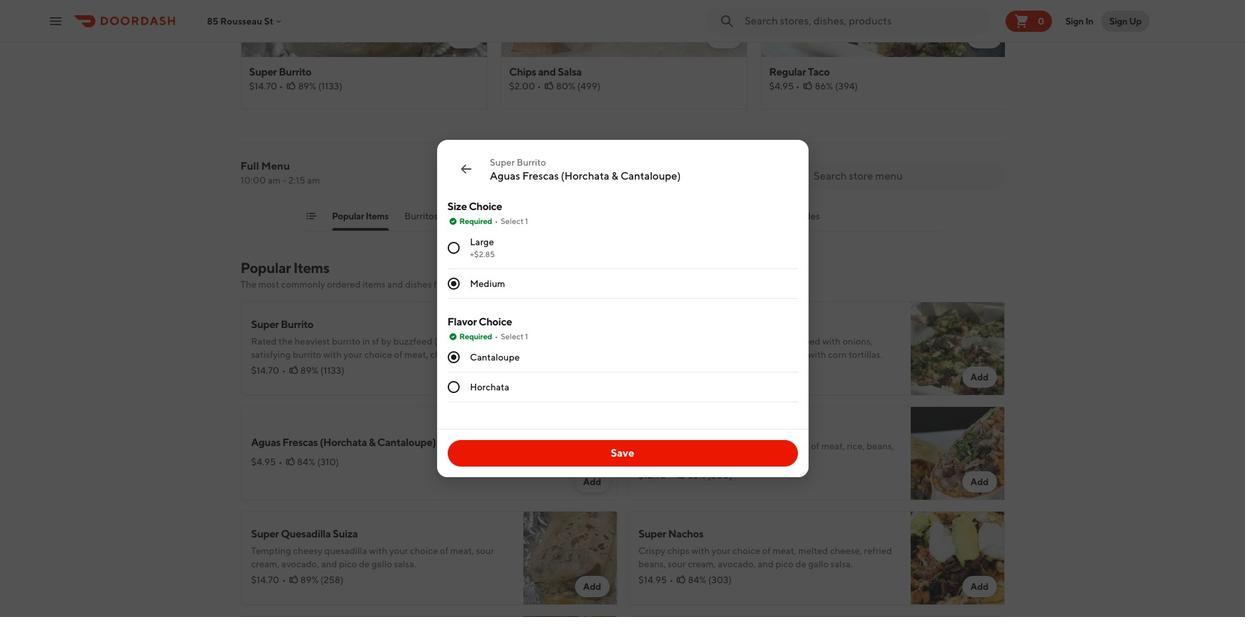 Task type: locate. For each thing, give the bounding box(es) containing it.
of inside super burrito rated the heaviest burrito in sf by buzzfeed (2015)! ultra satisfying burrito with your choice of meat, cheese, sour cream, rice, beans, pico de gallo salsa, and avocado.
[[394, 350, 403, 360]]

items left burritos
[[366, 211, 389, 222]]

regular inside regular burrito mouth-watering burrito with your choice of meat, rice, beans, onions, cilantro, and pico de gallo salsa.
[[638, 423, 675, 436]]

chips
[[509, 66, 536, 78]]

0 horizontal spatial 86%
[[684, 366, 703, 376]]

with up corn
[[822, 336, 841, 347]]

86% (394) down taco
[[815, 81, 858, 92]]

89% down heaviest
[[300, 366, 319, 376]]

0 vertical spatial onions,
[[843, 336, 873, 347]]

burrito for super burrito
[[279, 66, 311, 78]]

$4.95 down regular taco
[[769, 81, 794, 92]]

$14.70 down satisfying
[[251, 366, 279, 376]]

cream, down tempting on the left bottom of page
[[251, 559, 279, 570]]

1 horizontal spatial tacos
[[737, 350, 761, 360]]

1 avocado, from the left
[[281, 559, 319, 570]]

0 vertical spatial 84%
[[297, 457, 315, 468]]

super burrito aguas frescas (horchata & cantaloupe)
[[490, 157, 681, 182]]

0 horizontal spatial frescas
[[282, 436, 318, 449]]

1 horizontal spatial beans,
[[638, 559, 666, 570]]

choice inside group
[[469, 200, 502, 213]]

sign up
[[1109, 16, 1142, 26]]

1 vertical spatial select
[[501, 332, 524, 342]]

0 vertical spatial tacos
[[454, 211, 478, 222]]

topped
[[790, 336, 820, 347]]

items inside popular items the most commonly ordered items and dishes from this store
[[293, 259, 329, 277]]

89% down super burrito
[[298, 81, 316, 92]]

rated
[[251, 336, 277, 347]]

2 select from the top
[[501, 332, 524, 342]]

0 vertical spatial beans,
[[301, 363, 328, 373]]

sign left in
[[1066, 16, 1084, 26]]

• right '$14.95'
[[670, 575, 673, 586]]

select inside 'size choice' group
[[501, 216, 524, 226]]

burrito
[[332, 336, 360, 347], [293, 350, 321, 360], [710, 441, 738, 452]]

pico inside the super quesadilla suiza tempting cheesy quesadilla with your choice of meat, sour cream, avocado, and pico de gallo salsa.
[[339, 559, 357, 570]]

2 1 from the top
[[525, 332, 528, 342]]

cream, down satisfying
[[251, 363, 279, 373]]

• down satisfying
[[282, 366, 286, 376]]

1 horizontal spatial salsa.
[[779, 454, 802, 465]]

$14.70 • for burrito
[[251, 366, 286, 376]]

select
[[501, 216, 524, 226], [501, 332, 524, 342]]

89% (1133) down heaviest
[[300, 366, 344, 376]]

choice
[[724, 336, 752, 347], [364, 350, 392, 360], [781, 441, 809, 452], [410, 546, 438, 557], [732, 546, 760, 557]]

required
[[459, 216, 492, 226], [459, 332, 492, 342]]

ultra
[[467, 336, 488, 347]]

sign
[[1066, 16, 1084, 26], [1109, 16, 1128, 26]]

de inside super burrito rated the heaviest burrito in sf by buzzfeed (2015)! ultra satisfying burrito with your choice of meat, cheese, sour cream, rice, beans, pico de gallo salsa, and avocado.
[[350, 363, 361, 373]]

0 vertical spatial burrito
[[332, 336, 360, 347]]

(310)
[[317, 457, 339, 468]]

1 horizontal spatial popular
[[332, 211, 364, 222]]

0 horizontal spatial sign
[[1066, 16, 1084, 26]]

cheese, inside super nachos crispy chips with your choice of meat, melted cheese, refried beans, sour cream, avocado, and pico de gallo salsa.
[[830, 546, 862, 557]]

popular inside popular items the most commonly ordered items and dishes from this store
[[240, 259, 291, 277]]

cream, inside the super quesadilla suiza tempting cheesy quesadilla with your choice of meat, sour cream, avocado, and pico de gallo salsa.
[[251, 559, 279, 570]]

pico
[[330, 363, 348, 373], [724, 454, 742, 465], [339, 559, 357, 570], [776, 559, 794, 570]]

super inside super burrito rated the heaviest burrito in sf by buzzfeed (2015)! ultra satisfying burrito with your choice of meat, cheese, sour cream, rice, beans, pico de gallo salsa, and avocado.
[[251, 318, 279, 331]]

86% (394) down hot
[[684, 366, 727, 376]]

1 vertical spatial 86% (394)
[[684, 366, 727, 376]]

-
[[283, 175, 287, 186]]

89% for burrito
[[300, 366, 319, 376]]

your
[[703, 336, 722, 347], [343, 350, 362, 360], [760, 441, 779, 452], [389, 546, 408, 557], [712, 546, 730, 557]]

frescas up 84% (310) at bottom left
[[282, 436, 318, 449]]

1 vertical spatial 89%
[[300, 366, 319, 376]]

$14.70 down super burrito
[[249, 81, 277, 92]]

0 vertical spatial (394)
[[835, 81, 858, 92]]

0 vertical spatial aguas
[[490, 170, 520, 182]]

$14.70 • down satisfying
[[251, 366, 286, 376]]

st
[[264, 16, 273, 26]]

0 horizontal spatial salsa.
[[394, 559, 416, 570]]

1 sign from the left
[[1066, 16, 1084, 26]]

sign in
[[1066, 16, 1093, 26]]

super inside the super quesadilla suiza tempting cheesy quesadilla with your choice of meat, sour cream, avocado, and pico de gallo salsa.
[[251, 528, 279, 541]]

1 vertical spatial choice
[[479, 316, 512, 328]]

1 vertical spatial • select 1
[[495, 332, 528, 342]]

choice right size
[[469, 200, 502, 213]]

(horchata
[[561, 170, 609, 182], [320, 436, 367, 449]]

0 vertical spatial items
[[366, 211, 389, 222]]

choice inside regular burrito mouth-watering burrito with your choice of meat, rice, beans, onions, cilantro, and pico de gallo salsa.
[[781, 441, 809, 452]]

0 vertical spatial choice
[[469, 200, 502, 213]]

cilantro, inside tasty taco with your choice of meat, topped with onions, cilantro, and hot sauce. tacos only come with corn tortillas.
[[638, 350, 673, 360]]

1 horizontal spatial 86%
[[815, 81, 833, 92]]

1 vertical spatial cilantro,
[[670, 454, 705, 465]]

1 horizontal spatial &
[[612, 170, 618, 182]]

am right 2:15
[[307, 175, 320, 186]]

1
[[525, 216, 528, 226], [525, 332, 528, 342]]

0 horizontal spatial (horchata
[[320, 436, 367, 449]]

$4.95 • for 86% (394)
[[638, 366, 670, 376]]

0 horizontal spatial cantaloupe)
[[377, 436, 436, 449]]

gallo inside the super quesadilla suiza tempting cheesy quesadilla with your choice of meat, sour cream, avocado, and pico de gallo salsa.
[[372, 559, 392, 570]]

onions, inside tasty taco with your choice of meat, topped with onions, cilantro, and hot sauce. tacos only come with corn tortillas.
[[843, 336, 873, 347]]

cheese, up the avocado. at left
[[430, 350, 462, 360]]

super for super burrito rated the heaviest burrito in sf by buzzfeed (2015)! ultra satisfying burrito with your choice of meat, cheese, sour cream, rice, beans, pico de gallo salsa, and avocado.
[[251, 318, 279, 331]]

None radio
[[447, 242, 459, 254]]

avocado,
[[281, 559, 319, 570], [718, 559, 756, 570]]

back image
[[458, 161, 474, 177]]

cheese,
[[430, 350, 462, 360], [830, 546, 862, 557]]

1 horizontal spatial frescas
[[522, 170, 559, 182]]

1 horizontal spatial $4.95
[[638, 366, 663, 376]]

with down heaviest
[[323, 350, 342, 360]]

required down flavor choice
[[459, 332, 492, 342]]

1 vertical spatial $4.95 •
[[638, 366, 670, 376]]

1 horizontal spatial cheese,
[[830, 546, 862, 557]]

85 rousseau st button
[[207, 16, 284, 26]]

0 vertical spatial $4.95 •
[[769, 81, 800, 92]]

required for size
[[459, 216, 492, 226]]

1 horizontal spatial regular
[[769, 66, 806, 78]]

0 vertical spatial &
[[612, 170, 618, 182]]

0 horizontal spatial &
[[369, 436, 375, 449]]

required for flavor
[[459, 332, 492, 342]]

tacos up "large" on the left
[[454, 211, 478, 222]]

0 horizontal spatial cheese,
[[430, 350, 462, 360]]

and inside tasty taco with your choice of meat, topped with onions, cilantro, and hot sauce. tacos only come with corn tortillas.
[[675, 350, 691, 360]]

1 1 from the top
[[525, 216, 528, 226]]

0 horizontal spatial rice,
[[281, 363, 299, 373]]

frescas up quesadillas
[[522, 170, 559, 182]]

regular taco
[[769, 66, 830, 78]]

$4.95 • down regular taco
[[769, 81, 800, 92]]

1 vertical spatial cantaloupe)
[[377, 436, 436, 449]]

$4.95 •
[[769, 81, 800, 92], [638, 366, 670, 376], [251, 457, 282, 468]]

sign for sign up
[[1109, 16, 1128, 26]]

sign left up
[[1109, 16, 1128, 26]]

none radio inside 'size choice' group
[[447, 242, 459, 254]]

84% (310)
[[297, 457, 339, 468]]

0 vertical spatial $14.70
[[249, 81, 277, 92]]

add
[[455, 33, 473, 43], [715, 33, 733, 43], [975, 33, 993, 43], [583, 372, 601, 383], [970, 372, 989, 383], [583, 477, 601, 488], [970, 477, 989, 488], [583, 582, 601, 592], [970, 582, 989, 592]]

your inside super burrito rated the heaviest burrito in sf by buzzfeed (2015)! ultra satisfying burrito with your choice of meat, cheese, sour cream, rice, beans, pico de gallo salsa, and avocado.
[[343, 350, 362, 360]]

2 horizontal spatial $4.95
[[769, 81, 794, 92]]

flavor choice group
[[447, 315, 798, 403]]

$14.70 down tempting on the left bottom of page
[[251, 575, 279, 586]]

am left -
[[268, 175, 281, 186]]

cilantro, down watering
[[670, 454, 705, 465]]

regular up mouth-
[[638, 423, 675, 436]]

salsa. inside regular burrito mouth-watering burrito with your choice of meat, rice, beans, onions, cilantro, and pico de gallo salsa.
[[779, 454, 802, 465]]

regular
[[769, 66, 806, 78], [638, 423, 675, 436]]

super
[[249, 66, 277, 78], [490, 157, 515, 168], [251, 318, 279, 331], [251, 528, 279, 541], [638, 528, 666, 541]]

86%
[[815, 81, 833, 92], [684, 366, 703, 376]]

1 vertical spatial 84%
[[688, 575, 706, 586]]

super nachos image
[[910, 511, 1005, 606]]

burrito down heaviest
[[293, 350, 321, 360]]

burrito up (300)
[[710, 441, 738, 452]]

nachos
[[668, 528, 704, 541]]

dialog
[[437, 140, 808, 478]]

1 horizontal spatial am
[[307, 175, 320, 186]]

89% (1133)
[[298, 81, 342, 92], [300, 366, 344, 376]]

items for popular items the most commonly ordered items and dishes from this store
[[293, 259, 329, 277]]

satisfying
[[251, 350, 291, 360]]

pico inside regular burrito mouth-watering burrito with your choice of meat, rice, beans, onions, cilantro, and pico de gallo salsa.
[[724, 454, 742, 465]]

1 horizontal spatial (394)
[[835, 81, 858, 92]]

1 inside flavor choice 'group'
[[525, 332, 528, 342]]

1 vertical spatial items
[[293, 259, 329, 277]]

2 horizontal spatial salsa.
[[831, 559, 853, 570]]

size choice group
[[447, 200, 798, 299]]

1 horizontal spatial (horchata
[[561, 170, 609, 182]]

1 vertical spatial tacos
[[737, 350, 761, 360]]

$2.00
[[509, 81, 535, 92]]

burrito for regular burrito mouth-watering burrito with your choice of meat, rice, beans, onions, cilantro, and pico de gallo salsa.
[[677, 423, 710, 436]]

1 vertical spatial $14.70
[[251, 366, 279, 376]]

super up crispy
[[638, 528, 666, 541]]

1 inside 'size choice' group
[[525, 216, 528, 226]]

sides
[[797, 211, 820, 222]]

onions, up tortillas.
[[843, 336, 873, 347]]

salsa.
[[779, 454, 802, 465], [394, 559, 416, 570], [831, 559, 853, 570]]

with up hot
[[683, 336, 701, 347]]

select for size choice
[[501, 216, 524, 226]]

0 horizontal spatial popular
[[240, 259, 291, 277]]

2 • select 1 from the top
[[495, 332, 528, 342]]

2 horizontal spatial beans,
[[867, 441, 894, 452]]

• select 1 down size choice
[[495, 216, 528, 226]]

watering
[[671, 441, 708, 452]]

from
[[434, 279, 453, 290]]

88% (300)
[[688, 470, 733, 481]]

with right chips
[[691, 546, 710, 557]]

1 vertical spatial (horchata
[[320, 436, 367, 449]]

1 vertical spatial required
[[459, 332, 492, 342]]

0 vertical spatial cheese,
[[430, 350, 462, 360]]

2 vertical spatial sour
[[668, 559, 686, 570]]

regular for regular taco
[[769, 66, 806, 78]]

85
[[207, 16, 218, 26]]

open menu image
[[48, 13, 64, 29]]

1 required from the top
[[459, 216, 492, 226]]

rice, inside regular burrito mouth-watering burrito with your choice of meat, rice, beans, onions, cilantro, and pico de gallo salsa.
[[847, 441, 865, 452]]

gallo
[[363, 363, 383, 373], [757, 454, 778, 465], [372, 559, 392, 570], [808, 559, 829, 570]]

84% for 84% (310)
[[297, 457, 315, 468]]

2 horizontal spatial burrito
[[710, 441, 738, 452]]

tacos inside tasty taco with your choice of meat, topped with onions, cilantro, and hot sauce. tacos only come with corn tortillas.
[[737, 350, 761, 360]]

super down st
[[249, 66, 277, 78]]

super nachos crispy chips with your choice of meat, melted cheese, refried beans, sour cream, avocado, and pico de gallo salsa.
[[638, 528, 892, 570]]

• select 1 inside flavor choice 'group'
[[495, 332, 528, 342]]

• select 1 up cantaloupe
[[495, 332, 528, 342]]

2 required from the top
[[459, 332, 492, 342]]

$4.95 • left 84% (310) at bottom left
[[251, 457, 282, 468]]

burrito left in
[[332, 336, 360, 347]]

cheese, left refried on the right of the page
[[830, 546, 862, 557]]

1 vertical spatial aguas
[[251, 436, 281, 449]]

required down size choice
[[459, 216, 492, 226]]

1 vertical spatial (394)
[[705, 366, 727, 376]]

save button
[[447, 440, 798, 467]]

0 horizontal spatial avocado,
[[281, 559, 319, 570]]

0 vertical spatial $4.95
[[769, 81, 794, 92]]

quesadillas
[[494, 211, 543, 222]]

super inside super burrito aguas frescas (horchata & cantaloupe)
[[490, 157, 515, 168]]

super for super burrito
[[249, 66, 277, 78]]

and inside the super quesadilla suiza tempting cheesy quesadilla with your choice of meat, sour cream, avocado, and pico de gallo salsa.
[[321, 559, 337, 570]]

gallo inside regular burrito mouth-watering burrito with your choice of meat, rice, beans, onions, cilantro, and pico de gallo salsa.
[[757, 454, 778, 465]]

chips
[[667, 546, 690, 557]]

sign up link
[[1101, 10, 1150, 32]]

2 vertical spatial $4.95
[[251, 457, 276, 468]]

1 horizontal spatial burrito
[[332, 336, 360, 347]]

0 vertical spatial • select 1
[[495, 216, 528, 226]]

0 vertical spatial select
[[501, 216, 524, 226]]

sides button
[[797, 210, 820, 231]]

cream, up 84% (303)
[[688, 559, 716, 570]]

1 am from the left
[[268, 175, 281, 186]]

86% down hot
[[684, 366, 703, 376]]

0 horizontal spatial beans,
[[301, 363, 328, 373]]

de
[[350, 363, 361, 373], [744, 454, 755, 465], [359, 559, 370, 570], [796, 559, 806, 570]]

1 horizontal spatial aguas
[[490, 170, 520, 182]]

$4.95 for (310)
[[251, 457, 276, 468]]

1 vertical spatial &
[[369, 436, 375, 449]]

1 vertical spatial onions,
[[638, 454, 669, 465]]

2 avocado, from the left
[[718, 559, 756, 570]]

$14.70 for super burrito
[[251, 366, 279, 376]]

84% left the (303)
[[688, 575, 706, 586]]

onions, down mouth-
[[638, 454, 669, 465]]

2 vertical spatial beans,
[[638, 559, 666, 570]]

choice
[[469, 200, 502, 213], [479, 316, 512, 328]]

0 vertical spatial 86%
[[815, 81, 833, 92]]

86% down taco
[[815, 81, 833, 92]]

choice inside 'group'
[[479, 316, 512, 328]]

0 horizontal spatial $4.95 •
[[251, 457, 282, 468]]

$14.70 for super quesadilla suiza
[[251, 575, 279, 586]]

84% left (310)
[[297, 457, 315, 468]]

$4.95 for (394)
[[638, 366, 663, 376]]

1 vertical spatial 1
[[525, 332, 528, 342]]

1 vertical spatial sour
[[476, 546, 494, 557]]

meat, inside regular burrito mouth-watering burrito with your choice of meat, rice, beans, onions, cilantro, and pico de gallo salsa.
[[821, 441, 845, 452]]

salsa,
[[385, 363, 408, 373]]

items up the commonly
[[293, 259, 329, 277]]

2 sign from the left
[[1109, 16, 1128, 26]]

burrito inside super burrito aguas frescas (horchata & cantaloupe)
[[517, 157, 546, 168]]

full
[[240, 160, 259, 172]]

1 vertical spatial cheese,
[[830, 546, 862, 557]]

1 horizontal spatial onions,
[[843, 336, 873, 347]]

1 horizontal spatial items
[[366, 211, 389, 222]]

only
[[763, 350, 781, 360]]

super up tempting on the left bottom of page
[[251, 528, 279, 541]]

with right watering
[[740, 441, 759, 452]]

1 vertical spatial $4.95
[[638, 366, 663, 376]]

$14.70 • down tempting on the left bottom of page
[[251, 575, 286, 586]]

$4.95 • down tasty
[[638, 366, 670, 376]]

0 vertical spatial (horchata
[[561, 170, 609, 182]]

choice inside super burrito rated the heaviest burrito in sf by buzzfeed (2015)! ultra satisfying burrito with your choice of meat, cheese, sour cream, rice, beans, pico de gallo salsa, and avocado.
[[364, 350, 392, 360]]

• right ultra
[[495, 332, 498, 342]]

popular items
[[332, 211, 389, 222]]

aguas frescas (horchata & cantaloupe)
[[251, 436, 436, 449]]

with right quesadilla
[[369, 546, 387, 557]]

tacos
[[454, 211, 478, 222], [737, 350, 761, 360]]

popular up popular items the most commonly ordered items and dishes from this store
[[332, 211, 364, 222]]

1 horizontal spatial avocado,
[[718, 559, 756, 570]]

pico inside super nachos crispy chips with your choice of meat, melted cheese, refried beans, sour cream, avocado, and pico de gallo salsa.
[[776, 559, 794, 570]]

burrito inside super burrito rated the heaviest burrito in sf by buzzfeed (2015)! ultra satisfying burrito with your choice of meat, cheese, sour cream, rice, beans, pico de gallo salsa, and avocado.
[[281, 318, 313, 331]]

cilantro, down tasty
[[638, 350, 673, 360]]

cilantro,
[[638, 350, 673, 360], [670, 454, 705, 465]]

avocado, up the (303)
[[718, 559, 756, 570]]

89% (1133) down super burrito
[[298, 81, 342, 92]]

and inside regular burrito mouth-watering burrito with your choice of meat, rice, beans, onions, cilantro, and pico de gallo salsa.
[[707, 454, 723, 465]]

Horchata radio
[[447, 381, 459, 393]]

super right back image
[[490, 157, 515, 168]]

0 vertical spatial cantaloupe)
[[621, 170, 681, 182]]

0 vertical spatial rice,
[[281, 363, 299, 373]]

and inside popular items the most commonly ordered items and dishes from this store
[[387, 279, 403, 290]]

ordered
[[327, 279, 361, 290]]

add button
[[447, 27, 481, 48], [707, 27, 741, 48], [967, 27, 1001, 48], [575, 367, 609, 388], [962, 367, 997, 388], [575, 472, 609, 493], [962, 472, 997, 493], [575, 576, 609, 598], [962, 576, 997, 598]]

$4.95 down tasty
[[638, 366, 663, 376]]

sign for sign in
[[1066, 16, 1084, 26]]

cream, inside super nachos crispy chips with your choice of meat, melted cheese, refried beans, sour cream, avocado, and pico de gallo salsa.
[[688, 559, 716, 570]]

required inside 'size choice' group
[[459, 216, 492, 226]]

select up cantaloupe
[[501, 332, 524, 342]]

cream,
[[251, 363, 279, 373], [251, 559, 279, 570], [688, 559, 716, 570]]

avocado, down cheesy
[[281, 559, 319, 570]]

1 horizontal spatial 84%
[[688, 575, 706, 586]]

89% left "(258)"
[[300, 575, 319, 586]]

0 vertical spatial 86% (394)
[[815, 81, 858, 92]]

$4.95 left 84% (310) at bottom left
[[251, 457, 276, 468]]

required inside flavor choice 'group'
[[459, 332, 492, 342]]

super inside super nachos crispy chips with your choice of meat, melted cheese, refried beans, sour cream, avocado, and pico de gallo salsa.
[[638, 528, 666, 541]]

crispy
[[638, 546, 665, 557]]

1 select from the top
[[501, 216, 524, 226]]

$4.95 • for 84% (310)
[[251, 457, 282, 468]]

0 horizontal spatial $4.95
[[251, 457, 276, 468]]

$4.95
[[769, 81, 794, 92], [638, 366, 663, 376], [251, 457, 276, 468]]

select inside flavor choice 'group'
[[501, 332, 524, 342]]

1 • select 1 from the top
[[495, 216, 528, 226]]

buzzfeed
[[393, 336, 432, 347]]

choice up ultra
[[479, 316, 512, 328]]

1 horizontal spatial cantaloupe)
[[621, 170, 681, 182]]

de inside super nachos crispy chips with your choice of meat, melted cheese, refried beans, sour cream, avocado, and pico de gallo salsa.
[[796, 559, 806, 570]]

select down size choice
[[501, 216, 524, 226]]

save
[[611, 447, 634, 460]]

popular up 'most'
[[240, 259, 291, 277]]

of inside regular burrito mouth-watering burrito with your choice of meat, rice, beans, onions, cilantro, and pico de gallo salsa.
[[811, 441, 820, 452]]

1 for flavor choice
[[525, 332, 528, 342]]

regular taco image
[[910, 302, 1005, 396]]

choice inside the super quesadilla suiza tempting cheesy quesadilla with your choice of meat, sour cream, avocado, and pico de gallo salsa.
[[410, 546, 438, 557]]

1 vertical spatial popular
[[240, 259, 291, 277]]

$14.70 • down super burrito
[[249, 81, 283, 92]]

and inside super nachos crispy chips with your choice of meat, melted cheese, refried beans, sour cream, avocado, and pico de gallo salsa.
[[758, 559, 774, 570]]

with inside the super quesadilla suiza tempting cheesy quesadilla with your choice of meat, sour cream, avocado, and pico de gallo salsa.
[[369, 546, 387, 557]]

1 horizontal spatial 86% (394)
[[815, 81, 858, 92]]

frescas inside super burrito aguas frescas (horchata & cantaloupe)
[[522, 170, 559, 182]]

meat,
[[764, 336, 788, 347], [404, 350, 428, 360], [821, 441, 845, 452], [450, 546, 474, 557], [773, 546, 796, 557]]

super up rated
[[251, 318, 279, 331]]

(2015)!
[[434, 336, 465, 347]]

2 vertical spatial $4.95 •
[[251, 457, 282, 468]]

1 horizontal spatial rice,
[[847, 441, 865, 452]]

1 vertical spatial beans,
[[867, 441, 894, 452]]

burrito inside regular burrito mouth-watering burrito with your choice of meat, rice, beans, onions, cilantro, and pico de gallo salsa.
[[677, 423, 710, 436]]

frescas
[[522, 170, 559, 182], [282, 436, 318, 449]]

regular left taco
[[769, 66, 806, 78]]

0 horizontal spatial items
[[293, 259, 329, 277]]

tacos left the only
[[737, 350, 761, 360]]

• down size choice
[[495, 216, 498, 226]]

onions, inside regular burrito mouth-watering burrito with your choice of meat, rice, beans, onions, cilantro, and pico de gallo salsa.
[[638, 454, 669, 465]]

• select 1 inside 'size choice' group
[[495, 216, 528, 226]]

0 horizontal spatial tacos
[[454, 211, 478, 222]]

large +$2.85
[[470, 237, 495, 259]]

salsa. inside the super quesadilla suiza tempting cheesy quesadilla with your choice of meat, sour cream, avocado, and pico de gallo salsa.
[[394, 559, 416, 570]]



Task type: vqa. For each thing, say whether or not it's contained in the screenshot.
the "super" inside Super Quesadilla Suiza Tempting cheesy quesadilla with your choice of meat, sour cream, avocado, and pico de gallo salsa.
yes



Task type: describe. For each thing, give the bounding box(es) containing it.
regular for regular burrito mouth-watering burrito with your choice of meat, rice, beans, onions, cilantro, and pico de gallo salsa.
[[638, 423, 675, 436]]

items for popular items
[[366, 211, 389, 222]]

meat, inside tasty taco with your choice of meat, topped with onions, cilantro, and hot sauce. tacos only come with corn tortillas.
[[764, 336, 788, 347]]

of inside super nachos crispy chips with your choice of meat, melted cheese, refried beans, sour cream, avocado, and pico de gallo salsa.
[[762, 546, 771, 557]]

with down topped
[[808, 350, 826, 360]]

super for super nachos crispy chips with your choice of meat, melted cheese, refried beans, sour cream, avocado, and pico de gallo salsa.
[[638, 528, 666, 541]]

cantaloupe
[[470, 352, 520, 363]]

$14.95 •
[[638, 575, 673, 586]]

(303)
[[708, 575, 732, 586]]

89% for quesadilla
[[300, 575, 319, 586]]

your inside super nachos crispy chips with your choice of meat, melted cheese, refried beans, sour cream, avocado, and pico de gallo salsa.
[[712, 546, 730, 557]]

select for flavor choice
[[501, 332, 524, 342]]

pico inside super burrito rated the heaviest burrito in sf by buzzfeed (2015)! ultra satisfying burrito with your choice of meat, cheese, sour cream, rice, beans, pico de gallo salsa, and avocado.
[[330, 363, 348, 373]]

cilantro, inside regular burrito mouth-watering burrito with your choice of meat, rice, beans, onions, cilantro, and pico de gallo salsa.
[[670, 454, 705, 465]]

regular burrito mouth-watering burrito with your choice of meat, rice, beans, onions, cilantro, and pico de gallo salsa.
[[638, 423, 894, 465]]

1 vertical spatial (1133)
[[320, 366, 344, 376]]

suiza
[[333, 528, 358, 541]]

popular for popular items
[[332, 211, 364, 222]]

2 am from the left
[[307, 175, 320, 186]]

super for super burrito aguas frescas (horchata & cantaloupe)
[[490, 157, 515, 168]]

salsa. for super quesadilla suiza
[[394, 559, 416, 570]]

1 vertical spatial burrito
[[293, 350, 321, 360]]

84% for 84% (303)
[[688, 575, 706, 586]]

1 for size choice
[[525, 216, 528, 226]]

(499)
[[577, 81, 601, 92]]

• select 1 for size choice
[[495, 216, 528, 226]]

0 horizontal spatial aguas
[[251, 436, 281, 449]]

meat, inside super burrito rated the heaviest burrito in sf by buzzfeed (2015)! ultra satisfying burrito with your choice of meat, cheese, sour cream, rice, beans, pico de gallo salsa, and avocado.
[[404, 350, 428, 360]]

0 button
[[1006, 10, 1052, 32]]

burrito for super burrito rated the heaviest burrito in sf by buzzfeed (2015)! ultra satisfying burrito with your choice of meat, cheese, sour cream, rice, beans, pico de gallo salsa, and avocado.
[[281, 318, 313, 331]]

full menu 10:00 am - 2:15 am
[[240, 160, 320, 186]]

10:00
[[240, 175, 266, 186]]

aguas inside super burrito aguas frescas (horchata & cantaloupe)
[[490, 170, 520, 182]]

super burrito rated the heaviest burrito in sf by buzzfeed (2015)! ultra satisfying burrito with your choice of meat, cheese, sour cream, rice, beans, pico de gallo salsa, and avocado.
[[251, 318, 488, 373]]

• select 1 for flavor choice
[[495, 332, 528, 342]]

$2.00 •
[[509, 81, 541, 92]]

0 vertical spatial 89% (1133)
[[298, 81, 342, 92]]

$14.95
[[638, 575, 667, 586]]

0 vertical spatial $14.70 •
[[249, 81, 283, 92]]

avocado, inside super nachos crispy chips with your choice of meat, melted cheese, refried beans, sour cream, avocado, and pico de gallo salsa.
[[718, 559, 756, 570]]

• right $12.95
[[669, 470, 673, 481]]

super taco image
[[523, 616, 617, 618]]

sour inside super burrito rated the heaviest burrito in sf by buzzfeed (2015)! ultra satisfying burrito with your choice of meat, cheese, sour cream, rice, beans, pico de gallo salsa, and avocado.
[[464, 350, 482, 360]]

84% (303)
[[688, 575, 732, 586]]

super for super quesadilla suiza tempting cheesy quesadilla with your choice of meat, sour cream, avocado, and pico de gallo salsa.
[[251, 528, 279, 541]]

tempting
[[251, 546, 291, 557]]

0
[[1038, 16, 1044, 26]]

sauce.
[[709, 350, 735, 360]]

taco
[[808, 66, 830, 78]]

cheese, inside super burrito rated the heaviest burrito in sf by buzzfeed (2015)! ultra satisfying burrito with your choice of meat, cheese, sour cream, rice, beans, pico de gallo salsa, and avocado.
[[430, 350, 462, 360]]

quesadilla
[[281, 528, 331, 541]]

burrito for super burrito aguas frescas (horchata & cantaloupe)
[[517, 157, 546, 168]]

your inside the super quesadilla suiza tempting cheesy quesadilla with your choice of meat, sour cream, avocado, and pico de gallo salsa.
[[389, 546, 408, 557]]

with inside super burrito rated the heaviest burrito in sf by buzzfeed (2015)! ultra satisfying burrito with your choice of meat, cheese, sour cream, rice, beans, pico de gallo salsa, and avocado.
[[323, 350, 342, 360]]

sf
[[372, 336, 379, 347]]

• left 84% (310) at bottom left
[[279, 457, 282, 468]]

& inside super burrito aguas frescas (horchata & cantaloupe)
[[612, 170, 618, 182]]

1 vertical spatial 89% (1133)
[[300, 366, 344, 376]]

rousseau
[[220, 16, 262, 26]]

burrito inside regular burrito mouth-watering burrito with your choice of meat, rice, beans, onions, cilantro, and pico de gallo salsa.
[[710, 441, 738, 452]]

choice inside super nachos crispy chips with your choice of meat, melted cheese, refried beans, sour cream, avocado, and pico de gallo salsa.
[[732, 546, 760, 557]]

meat, inside the super quesadilla suiza tempting cheesy quesadilla with your choice of meat, sour cream, avocado, and pico de gallo salsa.
[[450, 546, 474, 557]]

avocado, inside the super quesadilla suiza tempting cheesy quesadilla with your choice of meat, sour cream, avocado, and pico de gallo salsa.
[[281, 559, 319, 570]]

gallo inside super burrito rated the heaviest burrito in sf by buzzfeed (2015)! ultra satisfying burrito with your choice of meat, cheese, sour cream, rice, beans, pico de gallo salsa, and avocado.
[[363, 363, 383, 373]]

Item Search search field
[[814, 169, 994, 184]]

your inside tasty taco with your choice of meat, topped with onions, cilantro, and hot sauce. tacos only come with corn tortillas.
[[703, 336, 722, 347]]

$12.95
[[638, 470, 666, 481]]

• down super burrito
[[279, 81, 283, 92]]

2:15
[[288, 175, 305, 186]]

medium
[[470, 279, 505, 289]]

burritos button
[[405, 210, 438, 231]]

of inside the super quesadilla suiza tempting cheesy quesadilla with your choice of meat, sour cream, avocado, and pico de gallo salsa.
[[440, 546, 448, 557]]

$14.70 • for quesadilla
[[251, 575, 286, 586]]

tacos button
[[454, 210, 478, 231]]

with inside super nachos crispy chips with your choice of meat, melted cheese, refried beans, sour cream, avocado, and pico de gallo salsa.
[[691, 546, 710, 557]]

0 vertical spatial 89%
[[298, 81, 316, 92]]

sour inside super nachos crispy chips with your choice of meat, melted cheese, refried beans, sour cream, avocado, and pico de gallo salsa.
[[668, 559, 686, 570]]

• down tempting on the left bottom of page
[[282, 575, 286, 586]]

80% (499)
[[556, 81, 601, 92]]

choice for flavor choice
[[479, 316, 512, 328]]

this
[[455, 279, 471, 290]]

(horchata inside super burrito aguas frescas (horchata & cantaloupe)
[[561, 170, 609, 182]]

sour inside the super quesadilla suiza tempting cheesy quesadilla with your choice of meat, sour cream, avocado, and pico de gallo salsa.
[[476, 546, 494, 557]]

salsa
[[558, 66, 582, 78]]

cream, inside super burrito rated the heaviest burrito in sf by buzzfeed (2015)! ultra satisfying burrito with your choice of meat, cheese, sour cream, rice, beans, pico de gallo salsa, and avocado.
[[251, 363, 279, 373]]

popular items the most commonly ordered items and dishes from this store
[[240, 259, 494, 290]]

come
[[783, 350, 806, 360]]

in
[[1085, 16, 1093, 26]]

choice for size choice
[[469, 200, 502, 213]]

of inside tasty taco with your choice of meat, topped with onions, cilantro, and hot sauce. tacos only come with corn tortillas.
[[754, 336, 762, 347]]

by
[[381, 336, 391, 347]]

• down 'taco' at the bottom of page
[[666, 366, 670, 376]]

tasty taco with your choice of meat, topped with onions, cilantro, and hot sauce. tacos only come with corn tortillas.
[[638, 336, 883, 360]]

dialog containing aguas frescas (horchata & cantaloupe)
[[437, 140, 808, 478]]

Cantaloupe radio
[[447, 352, 459, 364]]

cantaloupe) inside super burrito aguas frescas (horchata & cantaloupe)
[[621, 170, 681, 182]]

commonly
[[281, 279, 325, 290]]

(258)
[[320, 575, 343, 586]]

sign in link
[[1058, 8, 1101, 34]]

tasty
[[638, 336, 661, 347]]

0 vertical spatial (1133)
[[318, 81, 342, 92]]

• inside 'size choice' group
[[495, 216, 498, 226]]

popular for popular items the most commonly ordered items and dishes from this store
[[240, 259, 291, 277]]

choice inside tasty taco with your choice of meat, topped with onions, cilantro, and hot sauce. tacos only come with corn tortillas.
[[724, 336, 752, 347]]

regular burrito image
[[910, 407, 1005, 501]]

super quesadilla suiza image
[[523, 511, 617, 606]]

tortillas.
[[849, 350, 883, 360]]

taco
[[662, 336, 681, 347]]

menu
[[261, 160, 290, 172]]

• down regular taco
[[796, 81, 800, 92]]

de inside regular burrito mouth-watering burrito with your choice of meat, rice, beans, onions, cilantro, and pico de gallo salsa.
[[744, 454, 755, 465]]

hot
[[692, 350, 707, 360]]

1 vertical spatial 86%
[[684, 366, 703, 376]]

de inside the super quesadilla suiza tempting cheesy quesadilla with your choice of meat, sour cream, avocado, and pico de gallo salsa.
[[359, 559, 370, 570]]

89% (258)
[[300, 575, 343, 586]]

gallo inside super nachos crispy chips with your choice of meat, melted cheese, refried beans, sour cream, avocado, and pico de gallo salsa.
[[808, 559, 829, 570]]

• inside flavor choice 'group'
[[495, 332, 498, 342]]

chips and salsa
[[509, 66, 582, 78]]

the
[[240, 279, 256, 290]]

1 vertical spatial frescas
[[282, 436, 318, 449]]

(300)
[[708, 470, 733, 481]]

burritos
[[405, 211, 438, 222]]

items
[[363, 279, 385, 290]]

beans, inside super nachos crispy chips with your choice of meat, melted cheese, refried beans, sour cream, avocado, and pico de gallo salsa.
[[638, 559, 666, 570]]

flavor choice
[[447, 316, 512, 328]]

flavor
[[447, 316, 477, 328]]

beans, inside regular burrito mouth-watering burrito with your choice of meat, rice, beans, onions, cilantro, and pico de gallo salsa.
[[867, 441, 894, 452]]

2 horizontal spatial $4.95 •
[[769, 81, 800, 92]]

super quesadilla suiza tempting cheesy quesadilla with your choice of meat, sour cream, avocado, and pico de gallo salsa.
[[251, 528, 494, 570]]

with inside regular burrito mouth-watering burrito with your choice of meat, rice, beans, onions, cilantro, and pico de gallo salsa.
[[740, 441, 759, 452]]

salsa. inside super nachos crispy chips with your choice of meat, melted cheese, refried beans, sour cream, avocado, and pico de gallo salsa.
[[831, 559, 853, 570]]

melted
[[798, 546, 828, 557]]

meat, inside super nachos crispy chips with your choice of meat, melted cheese, refried beans, sour cream, avocado, and pico de gallo salsa.
[[773, 546, 796, 557]]

rice, inside super burrito rated the heaviest burrito in sf by buzzfeed (2015)! ultra satisfying burrito with your choice of meat, cheese, sour cream, rice, beans, pico de gallo salsa, and avocado.
[[281, 363, 299, 373]]

your inside regular burrito mouth-watering burrito with your choice of meat, rice, beans, onions, cilantro, and pico de gallo salsa.
[[760, 441, 779, 452]]

cheesy
[[293, 546, 323, 557]]

$12.95 •
[[638, 470, 673, 481]]

size
[[447, 200, 467, 213]]

beans, inside super burrito rated the heaviest burrito in sf by buzzfeed (2015)! ultra satisfying burrito with your choice of meat, cheese, sour cream, rice, beans, pico de gallo salsa, and avocado.
[[301, 363, 328, 373]]

refried
[[864, 546, 892, 557]]

horchata
[[470, 382, 509, 393]]

heaviest
[[295, 336, 330, 347]]

Medium radio
[[447, 278, 459, 290]]

size choice
[[447, 200, 502, 213]]

+$2.85
[[470, 249, 495, 259]]

and inside super burrito rated the heaviest burrito in sf by buzzfeed (2015)! ultra satisfying burrito with your choice of meat, cheese, sour cream, rice, beans, pico de gallo salsa, and avocado.
[[410, 363, 426, 373]]

large
[[470, 237, 494, 247]]

mouth-
[[638, 441, 671, 452]]

0 horizontal spatial (394)
[[705, 366, 727, 376]]

quesadillas button
[[494, 210, 543, 231]]

in
[[362, 336, 370, 347]]

store
[[473, 279, 494, 290]]

0 horizontal spatial 86% (394)
[[684, 366, 727, 376]]

• down the chips and salsa
[[537, 81, 541, 92]]

the
[[279, 336, 293, 347]]

88%
[[688, 470, 706, 481]]

85 rousseau st
[[207, 16, 273, 26]]

salsa. for regular burrito
[[779, 454, 802, 465]]

quesadilla
[[324, 546, 367, 557]]

super burrito image
[[523, 302, 617, 396]]



